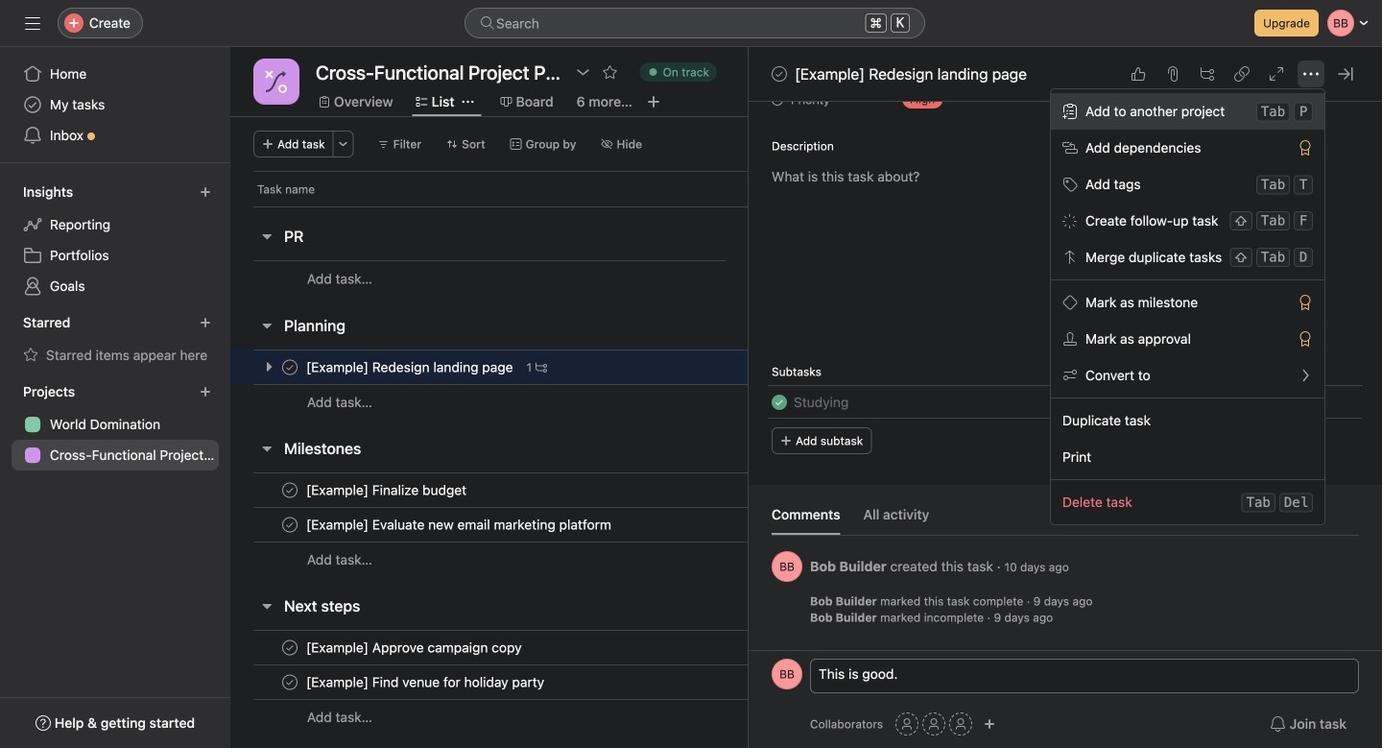 Task type: vqa. For each thing, say whether or not it's contained in the screenshot.
the New inside the Notion New
no



Task type: describe. For each thing, give the bounding box(es) containing it.
mark complete checkbox inside [example] redesign landing page dialog
[[768, 62, 791, 85]]

edit comment document
[[811, 664, 1359, 706]]

mark complete image for the [example] approve campaign copy cell
[[278, 636, 302, 659]]

full screen image
[[1270, 66, 1285, 82]]

mark complete checkbox inside [example] redesign landing page cell
[[278, 356, 302, 379]]

line_and_symbols image
[[265, 70, 288, 93]]

mark complete checkbox for the [example] approve campaign copy cell
[[278, 636, 302, 659]]

task name text field for mark complete option within the [example] evaluate new email marketing platform cell
[[303, 515, 618, 534]]

[example] finalize budget cell
[[230, 472, 749, 508]]

insights element
[[0, 175, 230, 305]]

copy task link image
[[1235, 66, 1250, 82]]

attachments: add a file to this task, [example] redesign landing page image
[[1166, 66, 1181, 82]]

more actions for this task image
[[1304, 66, 1319, 82]]

header planning tree grid
[[230, 350, 934, 420]]

add to starred image
[[603, 64, 618, 80]]

tab list inside [example] redesign landing page dialog
[[772, 504, 1360, 536]]

Search tasks, projects, and more text field
[[465, 8, 926, 38]]

[example] redesign landing page cell
[[230, 350, 749, 385]]

hide sidebar image
[[25, 15, 40, 31]]

[example] evaluate new email marketing platform cell
[[230, 507, 749, 543]]

collapse task list for this group image for [example] finalize budget "cell"
[[259, 441, 275, 456]]

show options image
[[576, 64, 591, 80]]

1 collapse task list for this group image from the top
[[259, 229, 275, 244]]

projects element
[[0, 375, 230, 474]]

starred element
[[0, 305, 230, 375]]



Task type: locate. For each thing, give the bounding box(es) containing it.
task name text field inside [example] find venue for holiday party cell
[[303, 673, 550, 692]]

tab list
[[772, 504, 1360, 536]]

mark complete checkbox inside [example] find venue for holiday party cell
[[278, 671, 302, 694]]

add items to starred image
[[200, 317, 211, 328]]

1 task name text field from the top
[[303, 481, 473, 500]]

1 mark complete image from the top
[[278, 513, 302, 536]]

0 vertical spatial collapse task list for this group image
[[259, 229, 275, 244]]

[example] find venue for holiday party cell
[[230, 665, 749, 700]]

main content
[[749, 0, 1383, 650]]

task name text field for mark complete checkbox inside the [example] find venue for holiday party cell
[[303, 673, 550, 692]]

2 mark complete image from the top
[[278, 636, 302, 659]]

collapse task list for this group image
[[259, 229, 275, 244], [259, 441, 275, 456], [259, 598, 275, 614]]

4 task name text field from the top
[[303, 673, 550, 692]]

[example] redesign landing page dialog
[[749, 0, 1383, 748]]

list item
[[749, 385, 1383, 420]]

mark complete checkbox inside [example] finalize budget "cell"
[[278, 479, 302, 502]]

header milestones tree grid
[[230, 472, 934, 577]]

1 mark complete checkbox from the top
[[278, 356, 302, 379]]

0 horizontal spatial mark complete checkbox
[[278, 671, 302, 694]]

collapse task list for this group image
[[259, 318, 275, 333]]

task name text field for mark complete option in the [example] approve campaign copy cell
[[303, 638, 528, 657]]

add tab image
[[646, 94, 662, 109]]

open user profile image
[[772, 659, 803, 690]]

mark complete image for [example] evaluate new email marketing platform cell
[[278, 513, 302, 536]]

Task Name text field
[[794, 392, 849, 413]]

task name text field inside [example] evaluate new email marketing platform cell
[[303, 515, 618, 534]]

mark complete image inside [example] find venue for holiday party cell
[[278, 671, 302, 694]]

mark complete image inside the [example] approve campaign copy cell
[[278, 636, 302, 659]]

mark complete image inside [example] finalize budget "cell"
[[278, 479, 302, 502]]

mark complete image inside [example] evaluate new email marketing platform cell
[[278, 513, 302, 536]]

add subtask image
[[1200, 66, 1216, 82]]

Mark complete checkbox
[[278, 356, 302, 379], [278, 479, 302, 502], [278, 513, 302, 536], [278, 636, 302, 659]]

Completed checkbox
[[768, 391, 791, 414]]

Task name text field
[[303, 481, 473, 500], [303, 515, 618, 534], [303, 638, 528, 657], [303, 673, 550, 692]]

open user profile image
[[772, 551, 803, 582]]

row
[[230, 171, 820, 206], [254, 206, 749, 207], [230, 260, 934, 297], [230, 384, 934, 420], [230, 472, 934, 508], [230, 507, 934, 543], [230, 542, 934, 577], [230, 630, 934, 666], [230, 665, 934, 700], [230, 699, 934, 735]]

mark complete image
[[278, 513, 302, 536], [278, 636, 302, 659]]

3 collapse task list for this group image from the top
[[259, 598, 275, 614]]

new insights image
[[200, 186, 211, 198]]

task name text field for mark complete option within [example] finalize budget "cell"
[[303, 481, 473, 500]]

mark complete checkbox inside [example] evaluate new email marketing platform cell
[[278, 513, 302, 536]]

add or remove collaborators image
[[984, 718, 996, 730]]

2 task name text field from the top
[[303, 515, 618, 534]]

2 vertical spatial collapse task list for this group image
[[259, 598, 275, 614]]

mark complete checkbox for [example] finalize budget "cell"
[[278, 479, 302, 502]]

1 vertical spatial mark complete image
[[278, 636, 302, 659]]

new project or portfolio image
[[200, 386, 211, 398]]

menu item
[[1051, 93, 1325, 130]]

mark complete checkbox for [example] evaluate new email marketing platform cell
[[278, 513, 302, 536]]

close details image
[[1339, 66, 1354, 82]]

global element
[[0, 47, 230, 162]]

task name text field inside [example] finalize budget "cell"
[[303, 481, 473, 500]]

0 vertical spatial mark complete checkbox
[[768, 62, 791, 85]]

1 vertical spatial collapse task list for this group image
[[259, 441, 275, 456]]

expand subtask list for the task [example] redesign landing page image
[[261, 359, 277, 375]]

task name text field inside the [example] approve campaign copy cell
[[303, 638, 528, 657]]

2 mark complete checkbox from the top
[[278, 479, 302, 502]]

Task name text field
[[303, 358, 519, 377]]

more actions image
[[338, 138, 349, 150]]

[example] approve campaign copy cell
[[230, 630, 749, 666]]

3 mark complete checkbox from the top
[[278, 513, 302, 536]]

None field
[[465, 8, 926, 38]]

mark complete image
[[768, 62, 791, 85], [278, 356, 302, 379], [278, 479, 302, 502], [278, 671, 302, 694]]

0 likes. click to like this task image
[[1131, 66, 1147, 82]]

1 vertical spatial mark complete checkbox
[[278, 671, 302, 694]]

collapse task list for this group image for the [example] approve campaign copy cell
[[259, 598, 275, 614]]

Mark complete checkbox
[[768, 62, 791, 85], [278, 671, 302, 694]]

4 mark complete checkbox from the top
[[278, 636, 302, 659]]

header next steps tree grid
[[230, 630, 934, 735]]

None text field
[[311, 55, 566, 89]]

0 vertical spatial mark complete image
[[278, 513, 302, 536]]

2 collapse task list for this group image from the top
[[259, 441, 275, 456]]

mark complete checkbox inside the [example] approve campaign copy cell
[[278, 636, 302, 659]]

3 task name text field from the top
[[303, 638, 528, 657]]

1 horizontal spatial mark complete checkbox
[[768, 62, 791, 85]]

tab actions image
[[462, 96, 474, 108]]

1 subtask image
[[536, 362, 547, 373]]

completed image
[[768, 391, 791, 414]]

toggle assignee popover image
[[1295, 391, 1318, 414]]



